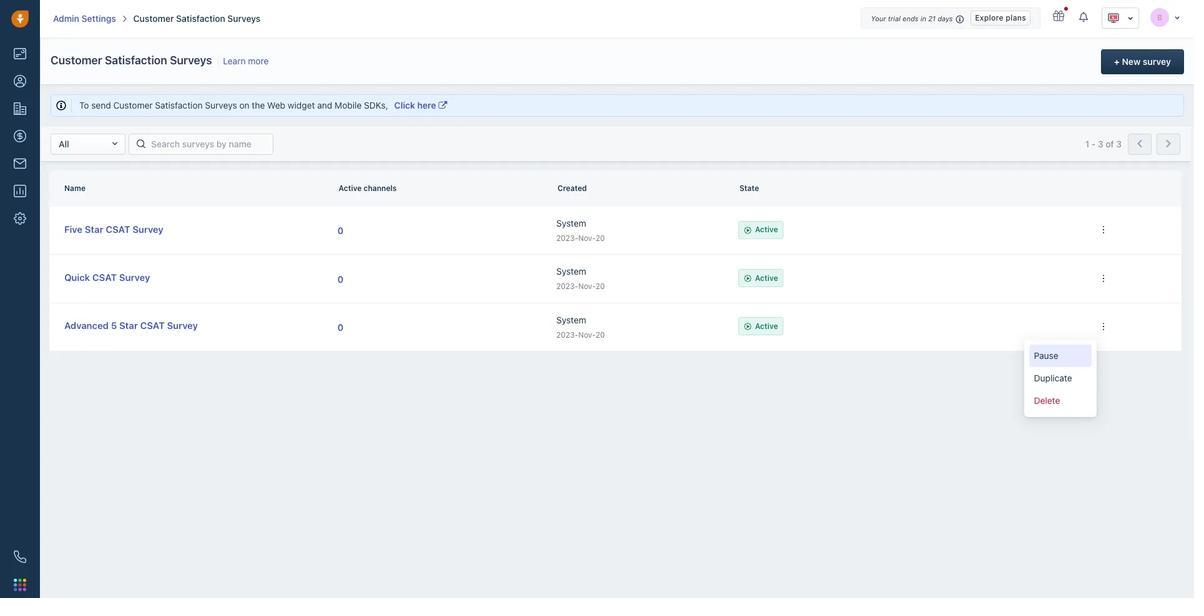 Task type: vqa. For each thing, say whether or not it's contained in the screenshot.
first the Bring from left
no



Task type: describe. For each thing, give the bounding box(es) containing it.
learn
[[223, 56, 246, 66]]

admin
[[53, 13, 79, 24]]

to
[[79, 100, 89, 110]]

survey
[[1143, 56, 1171, 67]]

2 vertical spatial satisfaction
[[155, 100, 203, 110]]

external link image
[[438, 101, 447, 110]]

2 vertical spatial surveys
[[205, 100, 237, 110]]

+
[[1114, 56, 1120, 67]]

delete option
[[1029, 390, 1092, 412]]

explore plans button
[[971, 11, 1031, 26]]

0 vertical spatial customer satisfaction surveys
[[133, 13, 261, 24]]

and
[[317, 100, 332, 110]]

widget
[[288, 100, 315, 110]]

pause
[[1034, 350, 1058, 361]]

phone image
[[14, 551, 26, 563]]

click here
[[394, 100, 436, 110]]

pause option
[[1029, 345, 1092, 367]]

more
[[248, 56, 269, 66]]

1 vertical spatial surveys
[[170, 54, 212, 67]]

phone element
[[7, 544, 32, 569]]

admin settings
[[53, 13, 116, 24]]

learn more link
[[221, 56, 269, 66]]

21
[[928, 14, 936, 22]]

+ new survey
[[1114, 56, 1171, 67]]

duplicate
[[1034, 373, 1072, 383]]

click here button
[[391, 99, 451, 112]]

1 vertical spatial customer
[[51, 54, 102, 67]]

freshworks switcher image
[[14, 579, 26, 591]]

your trial ends in 21 days
[[871, 14, 953, 22]]

days
[[938, 14, 953, 22]]

0 vertical spatial surveys
[[227, 13, 261, 24]]

your
[[871, 14, 886, 22]]

explore
[[975, 13, 1004, 22]]

2 vertical spatial customer
[[113, 100, 153, 110]]

the
[[252, 100, 265, 110]]

ends
[[903, 14, 919, 22]]

admin settings link
[[53, 12, 116, 25]]

bell regular image
[[1079, 11, 1089, 22]]



Task type: locate. For each thing, give the bounding box(es) containing it.
trial
[[888, 14, 901, 22]]

none field containing pause
[[1024, 340, 1097, 417]]

list box containing pause
[[1024, 340, 1097, 417]]

1 vertical spatial customer satisfaction surveys
[[51, 54, 212, 67]]

new
[[1122, 56, 1141, 67]]

surveys left on
[[205, 100, 237, 110]]

here
[[417, 100, 436, 110]]

customer
[[133, 13, 174, 24], [51, 54, 102, 67], [113, 100, 153, 110]]

delete
[[1034, 395, 1060, 406]]

2 ic_arrow_down image from the left
[[1127, 14, 1134, 23]]

in
[[921, 14, 926, 22]]

settings
[[82, 13, 116, 24]]

ic_info_icon image
[[956, 14, 965, 24]]

customer satisfaction surveys up learn
[[133, 13, 261, 24]]

ic_arrow_down image
[[1174, 13, 1180, 21], [1127, 14, 1134, 23]]

click
[[394, 100, 415, 110]]

satisfaction
[[176, 13, 225, 24], [105, 54, 167, 67], [155, 100, 203, 110]]

1 ic_arrow_down image from the left
[[1174, 13, 1180, 21]]

send
[[91, 100, 111, 110]]

list box
[[1024, 340, 1097, 417]]

on
[[239, 100, 249, 110]]

surveys left learn
[[170, 54, 212, 67]]

mobile
[[335, 100, 362, 110]]

customer satisfaction surveys down settings
[[51, 54, 212, 67]]

to send customer satisfaction surveys on the web widget and mobile sdks,
[[79, 100, 391, 110]]

plans
[[1006, 13, 1026, 22]]

1 horizontal spatial ic_arrow_down image
[[1174, 13, 1180, 21]]

missing translation "unavailable" for locale "en-us" image
[[1107, 12, 1120, 24]]

1 vertical spatial satisfaction
[[105, 54, 167, 67]]

learn more
[[223, 56, 269, 66]]

explore plans
[[975, 13, 1026, 22]]

web
[[267, 100, 285, 110]]

sdks,
[[364, 100, 388, 110]]

0 vertical spatial customer
[[133, 13, 174, 24]]

None field
[[1024, 340, 1097, 417]]

0 vertical spatial satisfaction
[[176, 13, 225, 24]]

surveys up learn more link
[[227, 13, 261, 24]]

customer right settings
[[133, 13, 174, 24]]

customer satisfaction surveys
[[133, 13, 261, 24], [51, 54, 212, 67]]

customer right the send
[[113, 100, 153, 110]]

surveys
[[227, 13, 261, 24], [170, 54, 212, 67], [205, 100, 237, 110]]

customer down admin settings link
[[51, 54, 102, 67]]

duplicate option
[[1029, 367, 1092, 390]]

0 horizontal spatial ic_arrow_down image
[[1127, 14, 1134, 23]]



